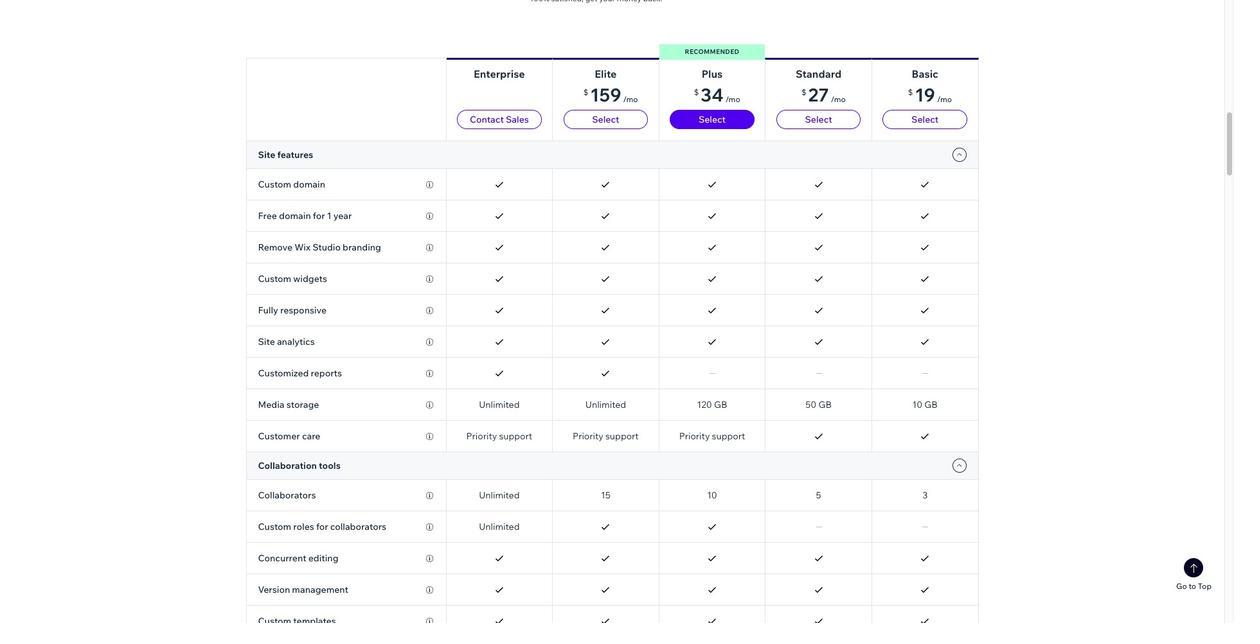 Task type: vqa. For each thing, say whether or not it's contained in the screenshot.
bottommost Custom
yes



Task type: describe. For each thing, give the bounding box(es) containing it.
wix
[[295, 242, 311, 253]]

version management
[[258, 585, 349, 596]]

1 priority support from the left
[[467, 431, 533, 443]]

10 for 10
[[708, 490, 718, 502]]

159
[[591, 83, 622, 106]]

collaborators
[[258, 490, 316, 502]]

enterprise
[[474, 68, 525, 80]]

studio
[[313, 242, 341, 253]]

$ for 34
[[695, 87, 699, 97]]

select button for 159
[[564, 110, 649, 129]]

custom domain
[[258, 179, 325, 190]]

branding
[[343, 242, 381, 253]]

care
[[302, 431, 321, 443]]

5
[[817, 490, 822, 502]]

domain for custom
[[294, 179, 325, 190]]

media storage
[[258, 399, 319, 411]]

2 select button from the left
[[670, 110, 755, 129]]

50 gb
[[806, 399, 832, 411]]

reports
[[311, 368, 342, 380]]

elite
[[595, 68, 617, 80]]

top
[[1199, 582, 1212, 592]]

management
[[292, 585, 349, 596]]

$ for 19
[[909, 87, 914, 97]]

contact
[[470, 114, 504, 125]]

$ 19 /mo
[[909, 83, 953, 106]]

fully responsive
[[258, 305, 327, 316]]

select button for 19
[[883, 110, 968, 129]]

gb for 50 gb
[[819, 399, 832, 411]]

/mo for 34
[[726, 94, 741, 104]]

custom widgets
[[258, 273, 327, 285]]

gb for 10 gb
[[925, 399, 938, 411]]

50
[[806, 399, 817, 411]]

1 support from the left
[[499, 431, 533, 443]]

select button for 27
[[777, 110, 862, 129]]

120
[[698, 399, 713, 411]]

domain for free
[[279, 210, 311, 222]]

concurrent editing
[[258, 553, 339, 565]]

features
[[278, 149, 313, 161]]

gb for 120 gb
[[715, 399, 728, 411]]

recommended
[[685, 48, 740, 56]]

custom for custom domain
[[258, 179, 292, 190]]

sales
[[506, 114, 529, 125]]

go
[[1177, 582, 1188, 592]]

year
[[334, 210, 352, 222]]

34
[[701, 83, 724, 106]]

customer care
[[258, 431, 321, 443]]

for for 1
[[313, 210, 325, 222]]

1 priority from the left
[[467, 431, 497, 443]]

contact sales
[[470, 114, 529, 125]]

/mo for 159
[[624, 94, 638, 104]]

2 select from the left
[[699, 114, 726, 125]]

select for 19
[[912, 114, 939, 125]]

3 priority from the left
[[680, 431, 710, 443]]

widgets
[[294, 273, 327, 285]]

collaboration
[[258, 461, 317, 472]]



Task type: locate. For each thing, give the bounding box(es) containing it.
$ 27 /mo
[[802, 83, 846, 106]]

remove wix studio branding
[[258, 242, 381, 253]]

custom left roles
[[258, 522, 292, 533]]

custom down the site features
[[258, 179, 292, 190]]

version
[[258, 585, 290, 596]]

priority
[[467, 431, 497, 443], [573, 431, 604, 443], [680, 431, 710, 443]]

domain up the 'free domain for 1 year'
[[294, 179, 325, 190]]

select down the 19 at the right top
[[912, 114, 939, 125]]

/mo inside $ 19 /mo
[[938, 94, 953, 104]]

3 priority support from the left
[[680, 431, 746, 443]]

site
[[258, 149, 276, 161], [258, 336, 275, 348]]

$ inside $ 34 /mo
[[695, 87, 699, 97]]

customer
[[258, 431, 300, 443]]

concurrent
[[258, 553, 307, 565]]

1 vertical spatial for
[[316, 522, 329, 533]]

analytics
[[277, 336, 315, 348]]

/mo inside $ 34 /mo
[[726, 94, 741, 104]]

customized
[[258, 368, 309, 380]]

0 vertical spatial custom
[[258, 179, 292, 190]]

1 vertical spatial custom
[[258, 273, 292, 285]]

remove
[[258, 242, 293, 253]]

1 site from the top
[[258, 149, 276, 161]]

1 custom from the top
[[258, 179, 292, 190]]

2 priority from the left
[[573, 431, 604, 443]]

select for 159
[[593, 114, 620, 125]]

free
[[258, 210, 277, 222]]

$
[[584, 87, 589, 97], [695, 87, 699, 97], [802, 87, 807, 97], [909, 87, 914, 97]]

0 vertical spatial domain
[[294, 179, 325, 190]]

/mo right '159'
[[624, 94, 638, 104]]

1 /mo from the left
[[624, 94, 638, 104]]

basic
[[912, 68, 939, 80]]

contact sales button
[[457, 110, 542, 129]]

3 custom from the top
[[258, 522, 292, 533]]

select button
[[564, 110, 649, 129], [670, 110, 755, 129], [777, 110, 862, 129], [883, 110, 968, 129]]

2 horizontal spatial gb
[[925, 399, 938, 411]]

for
[[313, 210, 325, 222], [316, 522, 329, 533]]

site features
[[258, 149, 313, 161]]

free domain for 1 year
[[258, 210, 352, 222]]

priority support
[[467, 431, 533, 443], [573, 431, 639, 443], [680, 431, 746, 443]]

4 select from the left
[[912, 114, 939, 125]]

editing
[[309, 553, 339, 565]]

4 /mo from the left
[[938, 94, 953, 104]]

2 support from the left
[[606, 431, 639, 443]]

/mo right the 34
[[726, 94, 741, 104]]

1 horizontal spatial gb
[[819, 399, 832, 411]]

/mo for 27
[[832, 94, 846, 104]]

select down 27
[[806, 114, 833, 125]]

1 vertical spatial 10
[[708, 490, 718, 502]]

3 select button from the left
[[777, 110, 862, 129]]

$ for 27
[[802, 87, 807, 97]]

/mo
[[624, 94, 638, 104], [726, 94, 741, 104], [832, 94, 846, 104], [938, 94, 953, 104]]

for for collaborators
[[316, 522, 329, 533]]

3 $ from the left
[[802, 87, 807, 97]]

3 support from the left
[[712, 431, 746, 443]]

site left analytics
[[258, 336, 275, 348]]

$ for 159
[[584, 87, 589, 97]]

go to top
[[1177, 582, 1212, 592]]

10
[[913, 399, 923, 411], [708, 490, 718, 502]]

3
[[923, 490, 928, 502]]

$ inside $ 27 /mo
[[802, 87, 807, 97]]

0 horizontal spatial priority
[[467, 431, 497, 443]]

3 select from the left
[[806, 114, 833, 125]]

gb
[[715, 399, 728, 411], [819, 399, 832, 411], [925, 399, 938, 411]]

2 gb from the left
[[819, 399, 832, 411]]

1 horizontal spatial priority
[[573, 431, 604, 443]]

/mo for 19
[[938, 94, 953, 104]]

collaboration tools
[[258, 461, 341, 472]]

site left features in the top of the page
[[258, 149, 276, 161]]

select
[[593, 114, 620, 125], [699, 114, 726, 125], [806, 114, 833, 125], [912, 114, 939, 125]]

select button down '159'
[[564, 110, 649, 129]]

select button down 27
[[777, 110, 862, 129]]

2 $ from the left
[[695, 87, 699, 97]]

27
[[809, 83, 830, 106]]

site for site analytics
[[258, 336, 275, 348]]

2 horizontal spatial priority support
[[680, 431, 746, 443]]

fully
[[258, 305, 278, 316]]

2 horizontal spatial priority
[[680, 431, 710, 443]]

/mo inside $ 27 /mo
[[832, 94, 846, 104]]

plus
[[702, 68, 723, 80]]

/mo right the 19 at the right top
[[938, 94, 953, 104]]

for left '1'
[[313, 210, 325, 222]]

1
[[327, 210, 332, 222]]

media
[[258, 399, 285, 411]]

$ inside the $ 159 /mo
[[584, 87, 589, 97]]

0 vertical spatial 10
[[913, 399, 923, 411]]

custom
[[258, 179, 292, 190], [258, 273, 292, 285], [258, 522, 292, 533]]

15
[[601, 490, 611, 502]]

19
[[916, 83, 936, 106]]

custom for custom widgets
[[258, 273, 292, 285]]

1 horizontal spatial priority support
[[573, 431, 639, 443]]

1 select button from the left
[[564, 110, 649, 129]]

site for site features
[[258, 149, 276, 161]]

2 site from the top
[[258, 336, 275, 348]]

for right roles
[[316, 522, 329, 533]]

4 $ from the left
[[909, 87, 914, 97]]

2 vertical spatial custom
[[258, 522, 292, 533]]

2 priority support from the left
[[573, 431, 639, 443]]

domain right free
[[279, 210, 311, 222]]

4 select button from the left
[[883, 110, 968, 129]]

1 vertical spatial domain
[[279, 210, 311, 222]]

0 vertical spatial site
[[258, 149, 276, 161]]

standard
[[796, 68, 842, 80]]

tools
[[319, 461, 341, 472]]

0 horizontal spatial 10
[[708, 490, 718, 502]]

$ inside $ 19 /mo
[[909, 87, 914, 97]]

3 gb from the left
[[925, 399, 938, 411]]

$ 34 /mo
[[695, 83, 741, 106]]

select down the 34
[[699, 114, 726, 125]]

$ left the 34
[[695, 87, 699, 97]]

1 horizontal spatial support
[[606, 431, 639, 443]]

storage
[[287, 399, 319, 411]]

10 gb
[[913, 399, 938, 411]]

1 gb from the left
[[715, 399, 728, 411]]

domain
[[294, 179, 325, 190], [279, 210, 311, 222]]

collaborators
[[331, 522, 387, 533]]

roles
[[294, 522, 314, 533]]

custom down 'remove'
[[258, 273, 292, 285]]

to
[[1190, 582, 1197, 592]]

site analytics
[[258, 336, 315, 348]]

0 horizontal spatial priority support
[[467, 431, 533, 443]]

custom roles for collaborators
[[258, 522, 387, 533]]

1 vertical spatial site
[[258, 336, 275, 348]]

120 gb
[[698, 399, 728, 411]]

3 /mo from the left
[[832, 94, 846, 104]]

select down '159'
[[593, 114, 620, 125]]

1 horizontal spatial 10
[[913, 399, 923, 411]]

/mo right 27
[[832, 94, 846, 104]]

1 select from the left
[[593, 114, 620, 125]]

2 horizontal spatial support
[[712, 431, 746, 443]]

customized reports
[[258, 368, 342, 380]]

2 custom from the top
[[258, 273, 292, 285]]

2 /mo from the left
[[726, 94, 741, 104]]

custom for custom roles for collaborators
[[258, 522, 292, 533]]

0 vertical spatial for
[[313, 210, 325, 222]]

0 horizontal spatial support
[[499, 431, 533, 443]]

/mo inside the $ 159 /mo
[[624, 94, 638, 104]]

10 for 10 gb
[[913, 399, 923, 411]]

1 $ from the left
[[584, 87, 589, 97]]

$ left 27
[[802, 87, 807, 97]]

select for 27
[[806, 114, 833, 125]]

0 horizontal spatial gb
[[715, 399, 728, 411]]

$ 159 /mo
[[584, 83, 638, 106]]

$ left '159'
[[584, 87, 589, 97]]

$ left the 19 at the right top
[[909, 87, 914, 97]]

select button down the 19 at the right top
[[883, 110, 968, 129]]

select button down the 34
[[670, 110, 755, 129]]

support
[[499, 431, 533, 443], [606, 431, 639, 443], [712, 431, 746, 443]]

responsive
[[280, 305, 327, 316]]

unlimited
[[479, 399, 520, 411], [586, 399, 627, 411], [479, 490, 520, 502], [479, 522, 520, 533]]



